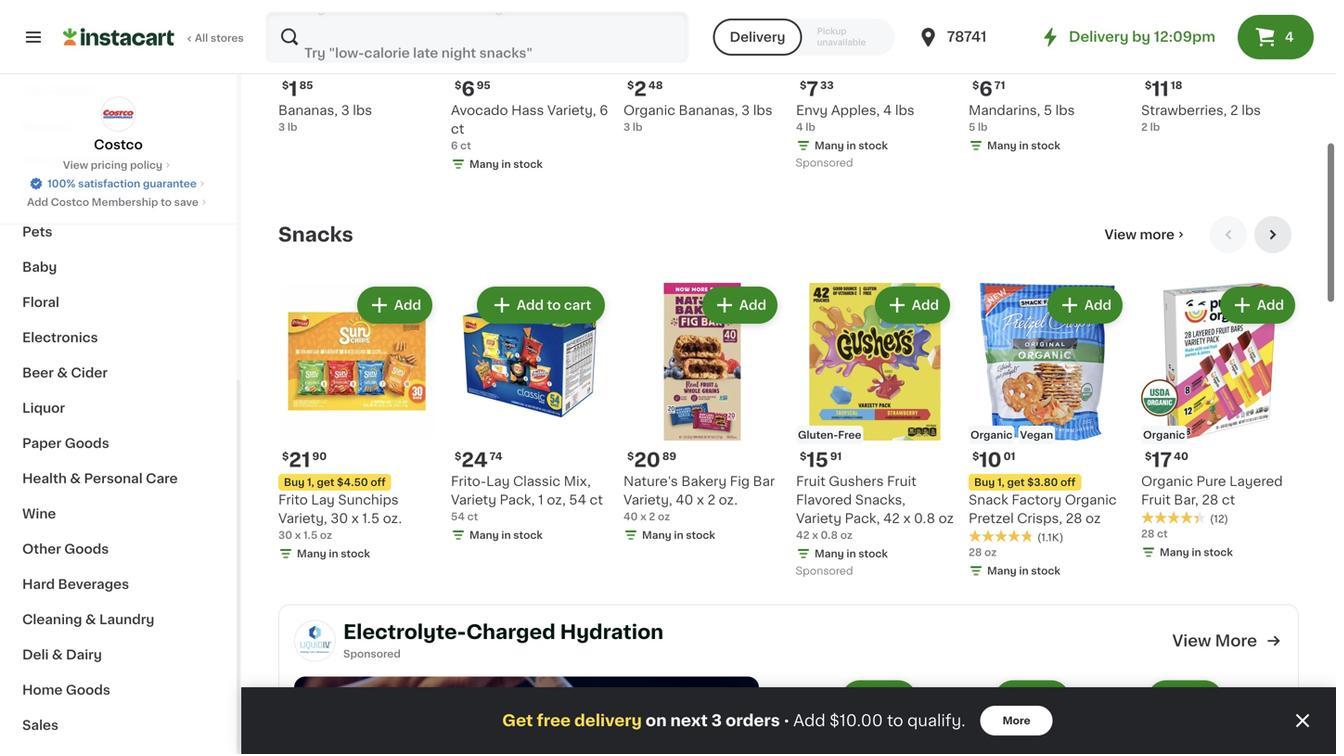 Task type: vqa. For each thing, say whether or not it's contained in the screenshot.
snack factory organic pretzel crisps, 28 oz
yes



Task type: locate. For each thing, give the bounding box(es) containing it.
1 get from the left
[[317, 477, 335, 487]]

$ for $ 24 74
[[455, 451, 462, 461]]

many in stock for $ 20 89
[[642, 530, 716, 540]]

3 inside 'treatment tracker modal' dialog
[[712, 713, 722, 729]]

floral link
[[11, 285, 226, 320]]

lb inside the strawberries, 2 lbs 2 lb
[[1151, 121, 1161, 131]]

many in stock for $ 6 71
[[988, 140, 1061, 150]]

2 horizontal spatial variety,
[[624, 493, 673, 506]]

ct inside organic pure layered fruit bar, 28 ct
[[1222, 493, 1236, 506]]

20
[[634, 450, 661, 469]]

& for cleaning
[[85, 614, 96, 627]]

0 vertical spatial 0.8
[[914, 511, 936, 524]]

oz
[[658, 511, 670, 521], [939, 511, 954, 524], [1086, 511, 1101, 524], [320, 530, 332, 540], [841, 530, 853, 540], [985, 547, 997, 557]]

sponsored badge image inside the item carousel region
[[796, 566, 853, 576]]

5 down mandarins,
[[969, 121, 976, 131]]

1 horizontal spatial delivery
[[1069, 30, 1129, 44]]

in for $ 7 33
[[847, 140, 856, 150]]

$ for $ 10 01
[[973, 451, 980, 461]]

0 horizontal spatial 1.5
[[304, 530, 318, 540]]

1, down $ 21 90
[[307, 477, 314, 487]]

lay inside frito lay sunchips variety, 30 x 1.5 oz. 30 x 1.5 oz
[[311, 493, 335, 506]]

many
[[815, 140, 844, 150], [988, 140, 1017, 150], [470, 158, 499, 168], [470, 530, 499, 540], [642, 530, 672, 540], [1160, 547, 1190, 557], [297, 548, 326, 558], [815, 548, 844, 558], [988, 565, 1017, 576]]

0 horizontal spatial costco
[[51, 197, 89, 207]]

1 1, from the left
[[307, 477, 314, 487]]

3 lbs from the left
[[896, 103, 915, 116]]

1 horizontal spatial off
[[1061, 477, 1076, 487]]

0 horizontal spatial bakery
[[22, 120, 69, 133]]

$ inside $ 1 85
[[282, 79, 289, 90]]

stock down "nature's bakery fig bar variety, 40 x 2 oz. 40 x 2 oz"
[[686, 530, 716, 540]]

stock
[[859, 140, 888, 150], [1032, 140, 1061, 150], [514, 158, 543, 168], [514, 530, 543, 540], [686, 530, 716, 540], [1204, 547, 1234, 557], [341, 548, 370, 558], [859, 548, 888, 558], [1032, 565, 1061, 576]]

3 lb from the left
[[806, 121, 816, 131]]

$ inside $ 17 40
[[1146, 451, 1152, 461]]

stock for $ 20 89
[[686, 530, 716, 540]]

$ for $ 6 95
[[455, 79, 462, 90]]

2 vertical spatial goods
[[66, 684, 110, 697]]

mandarins, 5 lbs 5 lb
[[969, 103, 1075, 131]]

54 down frito-
[[451, 511, 465, 521]]

0 horizontal spatial fruit
[[796, 474, 826, 487]]

electrolyte-
[[343, 622, 466, 641]]

0 horizontal spatial more
[[1003, 716, 1031, 726]]

get
[[317, 477, 335, 487], [1008, 477, 1025, 487]]

lay down the 74
[[486, 474, 510, 487]]

many in stock down "nature's bakery fig bar variety, 40 x 2 oz. 40 x 2 oz"
[[642, 530, 716, 540]]

many down envy apples, 4 lbs 4 lb
[[815, 140, 844, 150]]

buy up frito
[[284, 477, 305, 487]]

in down mandarins, 5 lbs 5 lb
[[1020, 140, 1029, 150]]

$ inside the $ 20 89
[[628, 451, 634, 461]]

1 vertical spatial variety
[[796, 511, 842, 524]]

buy
[[284, 477, 305, 487], [975, 477, 995, 487]]

item carousel region containing snacks
[[278, 215, 1300, 589]]

bananas, inside organic bananas, 3 lbs 3 lb
[[679, 103, 738, 116]]

0 horizontal spatial oz.
[[383, 511, 402, 524]]

1 horizontal spatial bakery
[[682, 474, 727, 487]]

beer & cider
[[22, 367, 108, 380]]

stock for $ 7 33
[[859, 140, 888, 150]]

$ left "90"
[[282, 451, 289, 461]]

organic inside organic pure layered fruit bar, 28 ct
[[1142, 474, 1194, 487]]

buy up snack at the bottom of page
[[975, 477, 995, 487]]

28 down pure
[[1202, 493, 1219, 506]]

$
[[282, 79, 289, 90], [455, 79, 462, 90], [628, 79, 634, 90], [800, 79, 807, 90], [973, 79, 980, 90], [1146, 79, 1152, 90], [282, 451, 289, 461], [455, 451, 462, 461], [628, 451, 634, 461], [800, 451, 807, 461], [973, 451, 980, 461], [1146, 451, 1152, 461]]

to right $10.00
[[887, 713, 904, 729]]

lb inside organic bananas, 3 lbs 3 lb
[[633, 121, 643, 131]]

42 down flavored
[[796, 530, 810, 540]]

gluten-
[[798, 429, 839, 440]]

85
[[299, 79, 313, 90]]

dairy
[[66, 649, 102, 662]]

cleaning
[[22, 614, 82, 627]]

1 horizontal spatial costco
[[94, 138, 143, 151]]

instacart logo image
[[63, 26, 175, 48]]

costco down 100%
[[51, 197, 89, 207]]

2 sponsored badge image from the top
[[796, 566, 853, 576]]

lay down buy 1, get $4.50 off
[[311, 493, 335, 506]]

oz. down sunchips
[[383, 511, 402, 524]]

household
[[22, 84, 95, 97]]

0 vertical spatial 40
[[1174, 451, 1189, 461]]

0 vertical spatial variety
[[451, 493, 497, 506]]

40 inside $ 17 40
[[1174, 451, 1189, 461]]

1 vertical spatial lay
[[311, 493, 335, 506]]

& right deli
[[52, 649, 63, 662]]

view for view pricing policy
[[63, 160, 88, 170]]

$ for $ 2 48
[[628, 79, 634, 90]]

pack, inside frito-lay classic mix, variety pack, 1 oz, 54 ct 54 ct
[[500, 493, 535, 506]]

bakery up meat
[[22, 120, 69, 133]]

liquor
[[22, 402, 65, 415]]

$ up nature's
[[628, 451, 634, 461]]

pricing
[[91, 160, 128, 170]]

in down "nature's bakery fig bar variety, 40 x 2 oz. 40 x 2 oz"
[[674, 530, 684, 540]]

1 horizontal spatial 1.5
[[362, 511, 380, 524]]

oz. down the fig
[[719, 493, 738, 506]]

get for 10
[[1008, 477, 1025, 487]]

variety down flavored
[[796, 511, 842, 524]]

lb down $ 2 48
[[633, 121, 643, 131]]

sponsored badge image for 15
[[796, 566, 853, 576]]

$ 21 90
[[282, 450, 327, 469]]

many in stock down envy apples, 4 lbs 4 lb
[[815, 140, 888, 150]]

many down mandarins, 5 lbs 5 lb
[[988, 140, 1017, 150]]

0 horizontal spatial snacks
[[22, 190, 71, 203]]

1 horizontal spatial 5
[[1044, 103, 1053, 116]]

1 horizontal spatial 1,
[[998, 477, 1005, 487]]

1,
[[307, 477, 314, 487], [998, 477, 1005, 487]]

more button
[[981, 706, 1053, 736]]

1 vertical spatial costco
[[51, 197, 89, 207]]

1 left oz,
[[538, 493, 544, 506]]

buy for 21
[[284, 477, 305, 487]]

2
[[634, 78, 647, 98], [1231, 103, 1239, 116], [1142, 121, 1148, 131], [708, 493, 716, 506], [649, 511, 656, 521]]

1, up snack at the bottom of page
[[998, 477, 1005, 487]]

product group containing 24
[[451, 282, 609, 546]]

$ inside the $ 10 01
[[973, 451, 980, 461]]

2 off from the left
[[1061, 477, 1076, 487]]

baby link
[[11, 250, 226, 285]]

0 horizontal spatial variety
[[451, 493, 497, 506]]

sponsored badge image down envy
[[796, 157, 853, 168]]

1 horizontal spatial snacks
[[278, 224, 353, 244]]

stock for $ 6 71
[[1032, 140, 1061, 150]]

lb down $ 1 85
[[288, 121, 298, 131]]

lay inside frito-lay classic mix, variety pack, 1 oz, 54 ct 54 ct
[[486, 474, 510, 487]]

$ left 18
[[1146, 79, 1152, 90]]

$ inside '$ 15 91'
[[800, 451, 807, 461]]

costco logo image
[[101, 97, 136, 132]]

0.8 left pretzel
[[914, 511, 936, 524]]

add
[[27, 197, 48, 207], [394, 298, 421, 311], [516, 298, 543, 311], [740, 298, 767, 311], [912, 298, 939, 311], [1085, 298, 1112, 311], [1258, 298, 1285, 311], [1032, 692, 1059, 705], [794, 713, 826, 729]]

0 vertical spatial pack,
[[500, 493, 535, 506]]

stock down fruit gushers fruit flavored snacks, variety pack, 42 x 0.8 oz 42 x 0.8 oz
[[859, 548, 888, 558]]

0 horizontal spatial bananas,
[[278, 103, 338, 116]]

lb down strawberries, on the top right of page
[[1151, 121, 1161, 131]]

oz inside frito lay sunchips variety, 30 x 1.5 oz. 30 x 1.5 oz
[[320, 530, 332, 540]]

& for meat
[[60, 155, 71, 168]]

item carousel region
[[278, 215, 1300, 589], [759, 676, 1337, 755]]

1 horizontal spatial bananas,
[[679, 103, 738, 116]]

1 horizontal spatial lay
[[486, 474, 510, 487]]

goods inside home goods link
[[66, 684, 110, 697]]

& for snacks
[[74, 190, 85, 203]]

$ 24 74
[[455, 450, 503, 469]]

goods down "dairy"
[[66, 684, 110, 697]]

buy 1, get $3.80 off
[[975, 477, 1076, 487]]

$ inside $ 21 90
[[282, 451, 289, 461]]

snacks & candy
[[22, 190, 132, 203]]

$ inside $ 2 48
[[628, 79, 634, 90]]

1 horizontal spatial to
[[546, 298, 560, 311]]

0 horizontal spatial 42
[[796, 530, 810, 540]]

view inside view more popup button
[[1105, 227, 1137, 240]]

oz down buy 1, get $4.50 off
[[320, 530, 332, 540]]

$ for $ 17 40
[[1146, 451, 1152, 461]]

many down frito-
[[470, 530, 499, 540]]

to
[[161, 197, 172, 207], [546, 298, 560, 311], [887, 713, 904, 729]]

delivery for delivery
[[730, 31, 786, 44]]

snacks inside the item carousel region
[[278, 224, 353, 244]]

54 down mix, at the left bottom of the page
[[569, 493, 587, 506]]

organic down $ 17 40
[[1142, 474, 1194, 487]]

& right beer
[[57, 367, 68, 380]]

product group
[[796, 0, 954, 173], [278, 282, 436, 564], [451, 282, 609, 546], [624, 282, 782, 546], [796, 282, 954, 581], [969, 282, 1127, 582], [1142, 282, 1300, 563], [775, 676, 921, 755], [928, 676, 1074, 755], [1081, 676, 1227, 755]]

product group containing 7
[[796, 0, 954, 173]]

in down frito-lay classic mix, variety pack, 1 oz, 54 ct 54 ct
[[502, 530, 511, 540]]

0 vertical spatial item carousel region
[[278, 215, 1300, 589]]

1 vertical spatial snacks
[[278, 224, 353, 244]]

variety, inside avocado hass variety, 6 ct 6 ct
[[548, 103, 596, 116]]

in down avocado hass variety, 6 ct 6 ct
[[502, 158, 511, 168]]

2 horizontal spatial 4
[[1286, 31, 1295, 44]]

1 sponsored badge image from the top
[[796, 157, 853, 168]]

28 inside organic pure layered fruit bar, 28 ct
[[1202, 493, 1219, 506]]

0 vertical spatial bakery
[[22, 120, 69, 133]]

stock down frito-lay classic mix, variety pack, 1 oz, 54 ct 54 ct
[[514, 530, 543, 540]]

& down beverages
[[85, 614, 96, 627]]

pack, down classic
[[500, 493, 535, 506]]

variety
[[451, 493, 497, 506], [796, 511, 842, 524]]

to inside 'treatment tracker modal' dialog
[[887, 713, 904, 729]]

$ inside $ 6 95
[[455, 79, 462, 90]]

envy apples, 4 lbs 4 lb
[[796, 103, 915, 131]]

pack,
[[500, 493, 535, 506], [845, 511, 880, 524]]

10
[[980, 450, 1002, 469]]

cleaning & laundry
[[22, 614, 154, 627]]

product group containing 15
[[796, 282, 954, 581]]

pets link
[[11, 214, 226, 250]]

$ inside $ 24 74
[[455, 451, 462, 461]]

membership
[[92, 197, 158, 207]]

0 vertical spatial sponsored badge image
[[796, 157, 853, 168]]

5 lbs from the left
[[1242, 103, 1262, 116]]

$ up frito-
[[455, 451, 462, 461]]

1.5 down sunchips
[[362, 511, 380, 524]]

0 horizontal spatial to
[[161, 197, 172, 207]]

&
[[60, 155, 71, 168], [74, 190, 85, 203], [57, 367, 68, 380], [70, 472, 81, 485], [85, 614, 96, 627], [52, 649, 63, 662]]

0 horizontal spatial get
[[317, 477, 335, 487]]

$ inside $ 11 18
[[1146, 79, 1152, 90]]

goods for home goods
[[66, 684, 110, 697]]

0 vertical spatial variety,
[[548, 103, 596, 116]]

get free delivery on next 3 orders • add $10.00 to qualify.
[[502, 713, 966, 729]]

stock down (1.1k)
[[1032, 565, 1061, 576]]

$ left 71 on the top right of page
[[973, 79, 980, 90]]

0 horizontal spatial delivery
[[730, 31, 786, 44]]

lay for 30
[[311, 493, 335, 506]]

2 vertical spatial variety,
[[278, 511, 327, 524]]

product group containing 20
[[624, 282, 782, 546]]

2 lbs from the left
[[754, 103, 773, 116]]

& for deli
[[52, 649, 63, 662]]

buy for 10
[[975, 477, 995, 487]]

1 vertical spatial 54
[[451, 511, 465, 521]]

1 horizontal spatial 40
[[676, 493, 694, 506]]

1 horizontal spatial get
[[1008, 477, 1025, 487]]

$ down gluten-
[[800, 451, 807, 461]]

baby
[[22, 261, 57, 274]]

all
[[195, 33, 208, 43]]

many in stock down mandarins, 5 lbs 5 lb
[[988, 140, 1061, 150]]

0 vertical spatial snacks
[[22, 190, 71, 203]]

1 vertical spatial goods
[[64, 543, 109, 556]]

snacks inside the snacks & candy link
[[22, 190, 71, 203]]

1 horizontal spatial buy
[[975, 477, 995, 487]]

0 vertical spatial oz.
[[719, 493, 738, 506]]

78741 button
[[918, 11, 1029, 63]]

0 vertical spatial 42
[[884, 511, 900, 524]]

1.5 down frito
[[304, 530, 318, 540]]

1 horizontal spatial 4
[[884, 103, 892, 116]]

2 horizontal spatial 40
[[1174, 451, 1189, 461]]

None search field
[[265, 11, 689, 63]]

2 bananas, from the left
[[679, 103, 738, 116]]

off
[[371, 477, 386, 487], [1061, 477, 1076, 487]]

1 horizontal spatial view
[[1105, 227, 1137, 240]]

& down 100%
[[74, 190, 85, 203]]

1 vertical spatial variety,
[[624, 493, 673, 506]]

1 lbs from the left
[[353, 103, 372, 116]]

40
[[1174, 451, 1189, 461], [676, 493, 694, 506], [624, 511, 638, 521]]

2 vertical spatial 40
[[624, 511, 638, 521]]

costco
[[94, 138, 143, 151], [51, 197, 89, 207]]

view for view more
[[1105, 227, 1137, 240]]

to down guarantee
[[161, 197, 172, 207]]

many down flavored
[[815, 548, 844, 558]]

health & personal care
[[22, 472, 178, 485]]

1, for 10
[[998, 477, 1005, 487]]

4 lbs from the left
[[1056, 103, 1075, 116]]

delivery inside 'button'
[[730, 31, 786, 44]]

2 horizontal spatial fruit
[[1142, 493, 1171, 506]]

snacks & candy link
[[11, 179, 226, 214]]

pets
[[22, 226, 52, 239]]

add button for organic pure layered fruit bar, 28 ct
[[1222, 288, 1294, 321]]

0 vertical spatial goods
[[65, 437, 109, 450]]

2 lb from the left
[[633, 121, 643, 131]]

to left cart at the top left of page
[[546, 298, 560, 311]]

fruit down the 15
[[796, 474, 826, 487]]

2 horizontal spatial view
[[1173, 633, 1212, 648]]

42 down snacks,
[[884, 511, 900, 524]]

0 horizontal spatial buy
[[284, 477, 305, 487]]

bakery
[[22, 120, 69, 133], [682, 474, 727, 487]]

2 horizontal spatial to
[[887, 713, 904, 729]]

lb down mandarins,
[[978, 121, 988, 131]]

lb for strawberries,
[[1151, 121, 1161, 131]]

product group containing add
[[928, 676, 1074, 755]]

variety,
[[548, 103, 596, 116], [624, 493, 673, 506], [278, 511, 327, 524]]

sales link
[[11, 708, 226, 744]]

Search field
[[267, 13, 687, 61]]

1 horizontal spatial pack,
[[845, 511, 880, 524]]

1 vertical spatial 30
[[278, 530, 292, 540]]

$ for $ 20 89
[[628, 451, 634, 461]]

variety, right hass
[[548, 103, 596, 116]]

snacks,
[[856, 493, 906, 506]]

add button for frito lay sunchips variety, 30 x 1.5 oz.
[[359, 288, 431, 321]]

get left $3.80
[[1008, 477, 1025, 487]]

guarantee
[[143, 179, 197, 189]]

product group containing 21
[[278, 282, 436, 564]]

view
[[63, 160, 88, 170], [1105, 227, 1137, 240], [1173, 633, 1212, 648]]

lbs inside envy apples, 4 lbs 4 lb
[[896, 103, 915, 116]]

$ left "95"
[[455, 79, 462, 90]]

delivery
[[575, 713, 642, 729]]

30 down frito
[[278, 530, 292, 540]]

0 horizontal spatial pack,
[[500, 493, 535, 506]]

lbs inside mandarins, 5 lbs 5 lb
[[1056, 103, 1075, 116]]

0 horizontal spatial 30
[[278, 530, 292, 540]]

1 vertical spatial view
[[1105, 227, 1137, 240]]

1 left 85
[[289, 78, 298, 98]]

0.8 down flavored
[[821, 530, 838, 540]]

many down avocado
[[470, 158, 499, 168]]

meat & seafood link
[[11, 144, 226, 179]]

view inside view pricing policy link
[[63, 160, 88, 170]]

goods for paper goods
[[65, 437, 109, 450]]

1 horizontal spatial oz.
[[719, 493, 738, 506]]

on
[[646, 713, 667, 729]]

many in stock for $ 7 33
[[815, 140, 888, 150]]

15
[[807, 450, 829, 469]]

$ down item badge 'image' on the right
[[1146, 451, 1152, 461]]

treatment tracker modal dialog
[[241, 688, 1337, 755]]

stores
[[211, 33, 244, 43]]

0 horizontal spatial 1
[[289, 78, 298, 98]]

30 down sunchips
[[331, 511, 348, 524]]

& up 100%
[[60, 155, 71, 168]]

lbs inside the strawberries, 2 lbs 2 lb
[[1242, 103, 1262, 116]]

1 vertical spatial 1
[[538, 493, 544, 506]]

1 vertical spatial sponsored badge image
[[796, 566, 853, 576]]

28 right crisps,
[[1066, 511, 1083, 524]]

organic vegan
[[971, 429, 1054, 440]]

$ inside $ 6 71
[[973, 79, 980, 90]]

snack factory organic pretzel crisps, 28 oz
[[969, 493, 1117, 524]]

0 horizontal spatial 1,
[[307, 477, 314, 487]]

$ inside $ 7 33
[[800, 79, 807, 90]]

$ 6 71
[[973, 78, 1006, 98]]

sponsored badge image
[[796, 157, 853, 168], [796, 566, 853, 576]]

policy
[[130, 160, 163, 170]]

2 vertical spatial view
[[1173, 633, 1212, 648]]

2 get from the left
[[1008, 477, 1025, 487]]

1 horizontal spatial variety
[[796, 511, 842, 524]]

2 vertical spatial 4
[[796, 121, 804, 131]]

goods inside 'paper goods' link
[[65, 437, 109, 450]]

costco link
[[94, 97, 143, 154]]

spo
[[343, 648, 364, 658]]

many down frito lay sunchips variety, 30 x 1.5 oz. 30 x 1.5 oz
[[297, 548, 326, 558]]

$ left 01
[[973, 451, 980, 461]]

0 vertical spatial lay
[[486, 474, 510, 487]]

$ for $ 6 71
[[973, 79, 980, 90]]

many in stock
[[815, 140, 888, 150], [988, 140, 1061, 150], [470, 158, 543, 168], [470, 530, 543, 540], [642, 530, 716, 540], [1160, 547, 1234, 557], [297, 548, 370, 558], [815, 548, 888, 558], [988, 565, 1061, 576]]

1 vertical spatial item carousel region
[[759, 676, 1337, 755]]

lbs
[[353, 103, 372, 116], [754, 103, 773, 116], [896, 103, 915, 116], [1056, 103, 1075, 116], [1242, 103, 1262, 116]]

variety, down nature's
[[624, 493, 673, 506]]

lb inside mandarins, 5 lbs 5 lb
[[978, 121, 988, 131]]

many in stock down fruit gushers fruit flavored snacks, variety pack, 42 x 0.8 oz 42 x 0.8 oz
[[815, 548, 888, 558]]

0 horizontal spatial 0.8
[[821, 530, 838, 540]]

0 horizontal spatial 5
[[969, 121, 976, 131]]

1 vertical spatial 40
[[676, 493, 694, 506]]

oz right crisps,
[[1086, 511, 1101, 524]]

organic down $ 2 48
[[624, 103, 676, 116]]

oz inside snack factory organic pretzel crisps, 28 oz
[[1086, 511, 1101, 524]]

off right $3.80
[[1061, 477, 1076, 487]]

1 vertical spatial bakery
[[682, 474, 727, 487]]

0 vertical spatial 30
[[331, 511, 348, 524]]

1 lb from the left
[[288, 121, 298, 131]]

1 vertical spatial 42
[[796, 530, 810, 540]]

liquid i.v. fueling life's adventures image
[[294, 620, 336, 661]]

in down frito lay sunchips variety, 30 x 1.5 oz. 30 x 1.5 oz
[[329, 548, 338, 558]]

in down fruit gushers fruit flavored snacks, variety pack, 42 x 0.8 oz 42 x 0.8 oz
[[847, 548, 856, 558]]

6
[[462, 78, 475, 98], [980, 78, 993, 98], [600, 103, 608, 116], [451, 140, 458, 150]]

beer & cider link
[[11, 356, 226, 391]]

fruit gushers fruit flavored snacks, variety pack, 42 x 0.8 oz 42 x 0.8 oz
[[796, 474, 954, 540]]

fruit up snacks,
[[887, 474, 917, 487]]

home
[[22, 684, 63, 697]]

bakery left the fig
[[682, 474, 727, 487]]

6 left "95"
[[462, 78, 475, 98]]

0 horizontal spatial 54
[[451, 511, 465, 521]]

0 horizontal spatial off
[[371, 477, 386, 487]]

pretzel
[[969, 511, 1014, 524]]

$ for $ 1 85
[[282, 79, 289, 90]]

organic
[[626, 58, 668, 68], [624, 103, 676, 116], [971, 429, 1013, 440], [1144, 429, 1186, 440], [1142, 474, 1194, 487], [1065, 493, 1117, 506]]

1 horizontal spatial 1
[[538, 493, 544, 506]]

product group containing 10
[[969, 282, 1127, 582]]

0 horizontal spatial variety,
[[278, 511, 327, 524]]

stock down mandarins, 5 lbs 5 lb
[[1032, 140, 1061, 150]]

goods up health & personal care on the left of page
[[65, 437, 109, 450]]

1 horizontal spatial variety,
[[548, 103, 596, 116]]

5 right mandarins,
[[1044, 103, 1053, 116]]

$ for $ 11 18
[[1146, 79, 1152, 90]]

mix,
[[564, 474, 591, 487]]

5 lb from the left
[[1151, 121, 1161, 131]]

2 1, from the left
[[998, 477, 1005, 487]]

(1.1k)
[[1038, 532, 1064, 542]]

1 bananas, from the left
[[278, 103, 338, 116]]

lb inside bananas, 3 lbs 3 lb
[[288, 121, 298, 131]]

oz inside "nature's bakery fig bar variety, 40 x 2 oz. 40 x 2 oz"
[[658, 511, 670, 521]]

0 horizontal spatial view
[[63, 160, 88, 170]]

4 lb from the left
[[978, 121, 988, 131]]

get down "90"
[[317, 477, 335, 487]]

1 vertical spatial 0.8
[[821, 530, 838, 540]]

item badge image
[[1142, 379, 1179, 416]]

goods inside other goods link
[[64, 543, 109, 556]]

lbs inside bananas, 3 lbs 3 lb
[[353, 103, 372, 116]]

off for 21
[[371, 477, 386, 487]]

nature's bakery fig bar variety, 40 x 2 oz. 40 x 2 oz
[[624, 474, 775, 521]]

& right health
[[70, 472, 81, 485]]

$ for $ 21 90
[[282, 451, 289, 461]]

gluten-free
[[798, 429, 862, 440]]

1 vertical spatial to
[[546, 298, 560, 311]]

1, for 21
[[307, 477, 314, 487]]

1 off from the left
[[371, 477, 386, 487]]

0.8
[[914, 511, 936, 524], [821, 530, 838, 540]]

electrolyte-charged hydration spo nsored
[[343, 622, 664, 658]]

6 right hass
[[600, 103, 608, 116]]

many down nature's
[[642, 530, 672, 540]]

100%
[[47, 179, 76, 189]]

bananas, down $ 1 85
[[278, 103, 338, 116]]

1 vertical spatial pack,
[[845, 511, 880, 524]]

many in stock down avocado hass variety, 6 ct 6 ct
[[470, 158, 543, 168]]

0 horizontal spatial lay
[[311, 493, 335, 506]]

7
[[807, 78, 819, 98]]

1 buy from the left
[[284, 477, 305, 487]]

2 buy from the left
[[975, 477, 995, 487]]



Task type: describe. For each thing, give the bounding box(es) containing it.
orders
[[726, 713, 780, 729]]

stock down frito lay sunchips variety, 30 x 1.5 oz. 30 x 1.5 oz
[[341, 548, 370, 558]]

many for $ 20 89
[[642, 530, 672, 540]]

all stores
[[195, 33, 244, 43]]

costco inside "add costco membership to save" link
[[51, 197, 89, 207]]

organic inside snack factory organic pretzel crisps, 28 oz
[[1065, 493, 1117, 506]]

organic up the 17
[[1144, 429, 1186, 440]]

other goods
[[22, 543, 109, 556]]

1 horizontal spatial fruit
[[887, 474, 917, 487]]

48
[[649, 79, 663, 90]]

view pricing policy link
[[63, 158, 174, 173]]

snack
[[969, 493, 1009, 506]]

all stores link
[[63, 11, 245, 63]]

many in stock for $ 6 95
[[470, 158, 543, 168]]

seafood
[[74, 155, 130, 168]]

stock for $ 15 91
[[859, 548, 888, 558]]

many for $ 24 74
[[470, 530, 499, 540]]

classic
[[513, 474, 561, 487]]

delivery by 12:09pm
[[1069, 30, 1216, 44]]

28 inside snack factory organic pretzel crisps, 28 oz
[[1066, 511, 1083, 524]]

deli & dairy
[[22, 649, 102, 662]]

0 vertical spatial 1.5
[[362, 511, 380, 524]]

in down bar,
[[1192, 547, 1202, 557]]

sponsored badge image for 7
[[796, 157, 853, 168]]

many down 28 ct
[[1160, 547, 1190, 557]]

strawberries,
[[1142, 103, 1228, 116]]

lb for bananas,
[[288, 121, 298, 131]]

28 down the 17
[[1142, 528, 1155, 538]]

organic bananas, 3 lbs 3 lb
[[624, 103, 773, 131]]

get for 21
[[317, 477, 335, 487]]

variety, inside frito lay sunchips variety, 30 x 1.5 oz. 30 x 1.5 oz
[[278, 511, 327, 524]]

17
[[1152, 450, 1173, 469]]

0 vertical spatial 54
[[569, 493, 587, 506]]

0 vertical spatial 5
[[1044, 103, 1053, 116]]

95
[[477, 79, 491, 90]]

meat
[[22, 155, 57, 168]]

many for $ 7 33
[[815, 140, 844, 150]]

89
[[663, 451, 677, 461]]

item carousel region containing add
[[759, 676, 1337, 755]]

$3.80
[[1028, 477, 1059, 487]]

more inside button
[[1003, 716, 1031, 726]]

strawberries, 2 lbs 2 lb
[[1142, 103, 1262, 131]]

6 down avocado
[[451, 140, 458, 150]]

frito
[[278, 493, 308, 506]]

candy
[[88, 190, 132, 203]]

28 down pretzel
[[969, 547, 982, 557]]

vegan
[[1021, 429, 1054, 440]]

12:09pm
[[1154, 30, 1216, 44]]

$ 6 95
[[455, 78, 491, 98]]

cleaning & laundry link
[[11, 602, 226, 638]]

6 left 71 on the top right of page
[[980, 78, 993, 98]]

1 horizontal spatial more
[[1216, 633, 1258, 648]]

view pricing policy
[[63, 160, 163, 170]]

$ 11 18
[[1146, 78, 1183, 98]]

in for $ 15 91
[[847, 548, 856, 558]]

stock for $ 24 74
[[514, 530, 543, 540]]

oz. inside frito lay sunchips variety, 30 x 1.5 oz. 30 x 1.5 oz
[[383, 511, 402, 524]]

bakery link
[[11, 109, 226, 144]]

many for $ 6 71
[[988, 140, 1017, 150]]

many for $ 6 95
[[470, 158, 499, 168]]

many in stock down frito lay sunchips variety, 30 x 1.5 oz. 30 x 1.5 oz
[[297, 548, 370, 558]]

organic up 10
[[971, 429, 1013, 440]]

add button for snack factory organic pretzel crisps, 28 oz
[[1050, 288, 1121, 321]]

$ 1 85
[[282, 78, 313, 98]]

snacks for snacks & candy
[[22, 190, 71, 203]]

organic up the 48
[[626, 58, 668, 68]]

view more
[[1105, 227, 1175, 240]]

add costco membership to save link
[[27, 195, 210, 210]]

many in stock down (1.1k)
[[988, 565, 1061, 576]]

0 horizontal spatial 4
[[796, 121, 804, 131]]

oz down pretzel
[[985, 547, 997, 557]]

beverages
[[58, 578, 129, 591]]

pack, inside fruit gushers fruit flavored snacks, variety pack, 42 x 0.8 oz 42 x 0.8 oz
[[845, 511, 880, 524]]

add button for nature's bakery fig bar variety, 40 x 2 oz.
[[704, 288, 776, 321]]

oz. inside "nature's bakery fig bar variety, 40 x 2 oz. 40 x 2 oz"
[[719, 493, 738, 506]]

4 inside button
[[1286, 31, 1295, 44]]

other
[[22, 543, 61, 556]]

lbs for strawberries,
[[1242, 103, 1262, 116]]

lay for variety
[[486, 474, 510, 487]]

product group containing 17
[[1142, 282, 1300, 563]]

variety inside frito-lay classic mix, variety pack, 1 oz, 54 ct 54 ct
[[451, 493, 497, 506]]

1 vertical spatial 4
[[884, 103, 892, 116]]

many down 28 oz
[[988, 565, 1017, 576]]

$ for $ 7 33
[[800, 79, 807, 90]]

33
[[821, 79, 834, 90]]

0 vertical spatial costco
[[94, 138, 143, 151]]

household link
[[11, 73, 226, 109]]

gushers
[[829, 474, 884, 487]]

oz left pretzel
[[939, 511, 954, 524]]

buy 1, get $4.50 off
[[284, 477, 386, 487]]

snacks for snacks
[[278, 224, 353, 244]]

lb for mandarins,
[[978, 121, 988, 131]]

many in stock down (12)
[[1160, 547, 1234, 557]]

off for 10
[[1061, 477, 1076, 487]]

cider
[[71, 367, 108, 380]]

$ 15 91
[[800, 450, 842, 469]]

(12)
[[1210, 513, 1229, 524]]

fig
[[730, 474, 750, 487]]

to inside button
[[546, 298, 560, 311]]

stock for $ 6 95
[[514, 158, 543, 168]]

hass
[[512, 103, 544, 116]]

service type group
[[713, 19, 895, 56]]

avocado
[[451, 103, 508, 116]]

lbs inside organic bananas, 3 lbs 3 lb
[[754, 103, 773, 116]]

add to cart
[[516, 298, 591, 311]]

paper goods link
[[11, 426, 226, 461]]

& for beer
[[57, 367, 68, 380]]

hard
[[22, 578, 55, 591]]

organic inside organic bananas, 3 lbs 3 lb
[[624, 103, 676, 116]]

charged
[[466, 622, 556, 641]]

1 inside frito-lay classic mix, variety pack, 1 oz, 54 ct 54 ct
[[538, 493, 544, 506]]

wine
[[22, 508, 56, 521]]

0 horizontal spatial 40
[[624, 511, 638, 521]]

avocado hass variety, 6 ct 6 ct
[[451, 103, 608, 150]]

variety, inside "nature's bakery fig bar variety, 40 x 2 oz. 40 x 2 oz"
[[624, 493, 673, 506]]

care
[[146, 472, 178, 485]]

0 vertical spatial to
[[161, 197, 172, 207]]

many for $ 15 91
[[815, 548, 844, 558]]

many in stock for $ 15 91
[[815, 548, 888, 558]]

74
[[490, 451, 503, 461]]

bakery inside "nature's bakery fig bar variety, 40 x 2 oz. 40 x 2 oz"
[[682, 474, 727, 487]]

& for health
[[70, 472, 81, 485]]

crisps,
[[1018, 511, 1063, 524]]

oz,
[[547, 493, 566, 506]]

frito-lay classic mix, variety pack, 1 oz, 54 ct 54 ct
[[451, 474, 603, 521]]

24
[[462, 450, 488, 469]]

health & personal care link
[[11, 461, 226, 497]]

wine link
[[11, 497, 226, 532]]

lbs for mandarins,
[[1056, 103, 1075, 116]]

11
[[1152, 78, 1170, 98]]

many in stock for $ 24 74
[[470, 530, 543, 540]]

beer
[[22, 367, 54, 380]]

$10.00
[[830, 713, 883, 729]]

frito lay sunchips variety, 30 x 1.5 oz. 30 x 1.5 oz
[[278, 493, 402, 540]]

add costco membership to save
[[27, 197, 199, 207]]

paper
[[22, 437, 62, 450]]

in for $ 20 89
[[674, 530, 684, 540]]

1 horizontal spatial 42
[[884, 511, 900, 524]]

$ for $ 15 91
[[800, 451, 807, 461]]

electronics link
[[11, 320, 226, 356]]

in for $ 6 71
[[1020, 140, 1029, 150]]

0 vertical spatial 1
[[289, 78, 298, 98]]

cart
[[563, 298, 591, 311]]

add inside 'treatment tracker modal' dialog
[[794, 713, 826, 729]]

$ 17 40
[[1146, 450, 1189, 469]]

oz down flavored
[[841, 530, 853, 540]]

hydration
[[560, 622, 664, 641]]

1 vertical spatial 1.5
[[304, 530, 318, 540]]

lbs for bananas,
[[353, 103, 372, 116]]

goods for other goods
[[64, 543, 109, 556]]

get
[[502, 713, 533, 729]]

01
[[1004, 451, 1016, 461]]

hard beverages link
[[11, 567, 226, 602]]

delivery for delivery by 12:09pm
[[1069, 30, 1129, 44]]

meat & seafood
[[22, 155, 130, 168]]

in for $ 6 95
[[502, 158, 511, 168]]

1 horizontal spatial 30
[[331, 511, 348, 524]]

bananas, inside bananas, 3 lbs 3 lb
[[278, 103, 338, 116]]

satisfaction
[[78, 179, 140, 189]]

factory
[[1012, 493, 1062, 506]]

deli
[[22, 649, 49, 662]]

electronics
[[22, 331, 98, 344]]

in for $ 24 74
[[502, 530, 511, 540]]

laundry
[[99, 614, 154, 627]]

in down crisps,
[[1020, 565, 1029, 576]]

variety inside fruit gushers fruit flavored snacks, variety pack, 42 x 0.8 oz 42 x 0.8 oz
[[796, 511, 842, 524]]

28 ct
[[1142, 528, 1168, 538]]

stock down (12)
[[1204, 547, 1234, 557]]

view more
[[1173, 633, 1258, 648]]

add inside button
[[516, 298, 543, 311]]

view for view more
[[1173, 633, 1212, 648]]

lb inside envy apples, 4 lbs 4 lb
[[806, 121, 816, 131]]

fruit inside organic pure layered fruit bar, 28 ct
[[1142, 493, 1171, 506]]



